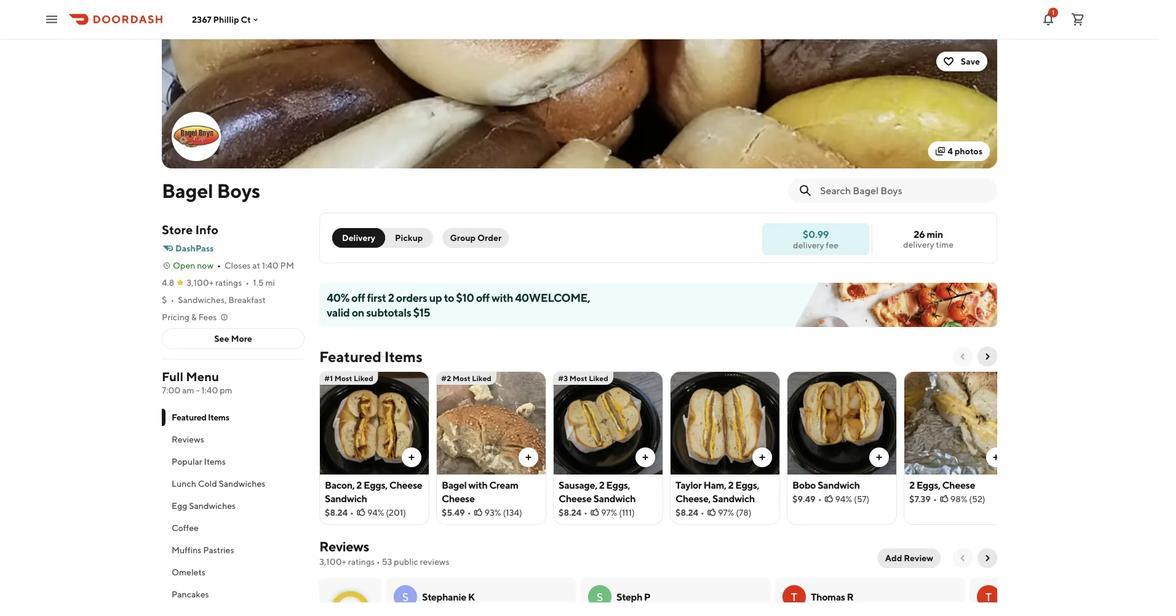 Task type: describe. For each thing, give the bounding box(es) containing it.
open
[[173, 261, 195, 271]]

see more button
[[162, 329, 304, 349]]

• left 1.5
[[246, 278, 249, 288]]

steph p
[[617, 592, 651, 603]]

omelets
[[172, 568, 205, 578]]

eggs, inside taylor ham, 2 eggs, cheese, sandwich
[[736, 480, 760, 491]]

#3
[[558, 374, 568, 383]]

at
[[252, 261, 260, 271]]

group
[[450, 233, 476, 243]]

1
[[1052, 9, 1055, 16]]

sandwich inside taylor ham, 2 eggs, cheese, sandwich
[[713, 493, 755, 505]]

add item to cart image for bagel with cream cheese
[[524, 453, 534, 463]]

$10
[[456, 291, 474, 304]]

5 add item to cart image from the left
[[992, 453, 1001, 463]]

thomas
[[811, 592, 845, 603]]

previous button of carousel image
[[958, 352, 968, 362]]

more
[[231, 334, 252, 344]]

subtotals
[[366, 306, 411, 319]]

most for sausage,
[[570, 374, 588, 383]]

bacon,
[[325, 480, 355, 491]]

40%
[[327, 291, 350, 304]]

$
[[162, 295, 167, 305]]

fee
[[826, 240, 839, 250]]

add item to cart image
[[875, 453, 884, 463]]

40welcome,
[[515, 291, 590, 304]]

(201)
[[386, 508, 406, 518]]

full
[[162, 370, 183, 384]]

coffee button
[[162, 518, 305, 540]]

eggs, inside bacon, 2 eggs, cheese sandwich
[[364, 480, 388, 491]]

pm
[[220, 386, 232, 396]]

muffins
[[172, 546, 202, 556]]

bobo sandwich
[[793, 480, 860, 491]]

photos
[[955, 146, 983, 156]]

closes
[[225, 261, 251, 271]]

reviews for reviews 3,100+ ratings • 53 public reviews
[[319, 539, 369, 555]]

add item to cart image for sausage, 2 eggs, cheese sandwich
[[641, 453, 651, 463]]

bagel for bagel with cream cheese
[[442, 480, 467, 491]]

ham,
[[704, 480, 727, 491]]

steph
[[617, 592, 643, 603]]

menu
[[186, 370, 219, 384]]

$8.24 for taylor ham, 2 eggs, cheese, sandwich
[[676, 508, 699, 518]]

thomas r
[[811, 592, 854, 603]]

1 off from the left
[[351, 291, 365, 304]]

97% (78)
[[718, 508, 752, 518]]

26
[[914, 229, 925, 240]]

order
[[478, 233, 502, 243]]

$5.49
[[442, 508, 465, 518]]

liked for bacon,
[[354, 374, 373, 383]]

delivery inside $0.99 delivery fee
[[793, 240, 825, 250]]

next button of carousel image
[[983, 352, 993, 362]]

3,100+ inside the "reviews 3,100+ ratings • 53 public reviews"
[[319, 557, 346, 567]]

reviews button
[[162, 429, 305, 451]]

egg sandwiches button
[[162, 495, 305, 518]]

stephanie k
[[422, 592, 475, 603]]

• down bacon, 2 eggs, cheese sandwich
[[350, 508, 354, 518]]

7:00
[[162, 386, 181, 396]]

items inside button
[[204, 457, 226, 467]]

• closes at 1:40 pm
[[217, 261, 294, 271]]

valid
[[327, 306, 350, 319]]

$8.24 for sausage, 2 eggs, cheese sandwich
[[559, 508, 582, 518]]

2 off from the left
[[476, 291, 490, 304]]

4.8
[[162, 278, 174, 288]]

cheese up 98%
[[943, 480, 976, 491]]

$15
[[413, 306, 430, 319]]

cheese for bagel with cream cheese
[[442, 493, 475, 505]]

2 inside taylor ham, 2 eggs, cheese, sandwich
[[728, 480, 734, 491]]

with inside 40% off first 2 orders up to $10 off with 40welcome, valid on subtotals $15
[[492, 291, 513, 304]]

Pickup radio
[[378, 228, 433, 248]]

omelets button
[[162, 562, 305, 584]]

2367 phillip ct
[[192, 14, 251, 24]]

add review
[[886, 554, 934, 564]]

cheese for bacon, 2 eggs, cheese sandwich
[[389, 480, 422, 491]]

notification bell image
[[1041, 12, 1056, 27]]

reviews 3,100+ ratings • 53 public reviews
[[319, 539, 450, 567]]

save
[[961, 56, 980, 66]]

sandwiches inside egg sandwiches button
[[189, 501, 236, 511]]

(52)
[[970, 495, 986, 505]]

• right now
[[217, 261, 221, 271]]

&
[[191, 312, 197, 323]]

(78)
[[736, 508, 752, 518]]

40% off first 2 orders up to $10 off with 40welcome, valid on subtotals $15
[[327, 291, 590, 319]]

0 vertical spatial ratings
[[215, 278, 242, 288]]

bagel with cream cheese
[[442, 480, 519, 505]]

sausage,
[[559, 480, 598, 491]]

sausage, 2 eggs, cheese sandwich image
[[554, 372, 663, 475]]

dashpass
[[175, 243, 214, 254]]

cheese,
[[676, 493, 711, 505]]

#2
[[441, 374, 451, 383]]

taylor
[[676, 480, 702, 491]]

#2 most liked
[[441, 374, 492, 383]]

now
[[197, 261, 214, 271]]

26 min delivery time
[[904, 229, 954, 250]]

Item Search search field
[[820, 184, 988, 198]]

coffee
[[172, 523, 199, 534]]

eggs, inside sausage, 2 eggs, cheese sandwich
[[606, 480, 630, 491]]

k
[[468, 592, 475, 603]]

97% (111)
[[601, 508, 635, 518]]

$7.39
[[910, 495, 931, 505]]

93% (134)
[[485, 508, 522, 518]]

#3 most liked
[[558, 374, 609, 383]]

ratings inside the "reviews 3,100+ ratings • 53 public reviews"
[[348, 557, 375, 567]]

• down cheese, at the bottom right of page
[[701, 508, 705, 518]]

#1
[[324, 374, 333, 383]]

(111)
[[619, 508, 635, 518]]

save button
[[937, 52, 988, 71]]

taylor ham, 2 eggs, cheese, sandwich image
[[671, 372, 780, 475]]

store info
[[162, 223, 218, 237]]

see more
[[214, 334, 252, 344]]

bagel for bagel boys
[[162, 179, 213, 202]]

cream
[[489, 480, 519, 491]]

1 vertical spatial items
[[208, 413, 229, 423]]

1 horizontal spatial featured items
[[319, 348, 423, 366]]

3,100+ ratings •
[[187, 278, 249, 288]]

open menu image
[[44, 12, 59, 27]]

reviews for reviews
[[172, 435, 204, 445]]

• down sausage, 2 eggs, cheese sandwich
[[584, 508, 588, 518]]

full menu 7:00 am - 1:40 pm
[[162, 370, 232, 396]]

first
[[367, 291, 386, 304]]

0 items, open order cart image
[[1071, 12, 1086, 27]]

orders
[[396, 291, 427, 304]]

liked for sausage,
[[589, 374, 609, 383]]

bobo sandwich image
[[788, 372, 897, 475]]



Task type: locate. For each thing, give the bounding box(es) containing it.
0 horizontal spatial 97%
[[601, 508, 618, 518]]

items up reviews button
[[208, 413, 229, 423]]

2 right bacon,
[[357, 480, 362, 491]]

2 vertical spatial items
[[204, 457, 226, 467]]

with
[[492, 291, 513, 304], [469, 480, 488, 491]]

2 97% from the left
[[718, 508, 734, 518]]

cheese inside sausage, 2 eggs, cheese sandwich
[[559, 493, 592, 505]]

delivery inside 26 min delivery time
[[904, 240, 935, 250]]

•
[[217, 261, 221, 271], [246, 278, 249, 288], [171, 295, 174, 305], [818, 495, 822, 505], [934, 495, 937, 505], [350, 508, 354, 518], [468, 508, 471, 518], [584, 508, 588, 518], [701, 508, 705, 518], [377, 557, 380, 567]]

1 vertical spatial featured items
[[172, 413, 229, 423]]

sandwiches,
[[178, 295, 227, 305]]

1 vertical spatial bagel
[[442, 480, 467, 491]]

previous image
[[958, 554, 968, 564]]

• right the $
[[171, 295, 174, 305]]

2 liked from the left
[[472, 374, 492, 383]]

Delivery radio
[[332, 228, 385, 248]]

2 inside 40% off first 2 orders up to $10 off with 40welcome, valid on subtotals $15
[[388, 291, 394, 304]]

0 horizontal spatial delivery
[[793, 240, 825, 250]]

0 horizontal spatial $8.24
[[325, 508, 348, 518]]

1 horizontal spatial ratings
[[348, 557, 375, 567]]

delivery
[[342, 233, 375, 243]]

$0.99 delivery fee
[[793, 228, 839, 250]]

liked down featured items heading
[[354, 374, 373, 383]]

$9.49
[[793, 495, 816, 505]]

3 eggs, from the left
[[736, 480, 760, 491]]

bagel boys image
[[162, 39, 998, 169], [173, 113, 220, 160]]

1:40 right '-'
[[201, 386, 218, 396]]

group order
[[450, 233, 502, 243]]

lunch cold sandwiches
[[172, 479, 266, 489]]

2 $8.24 from the left
[[559, 508, 582, 518]]

up
[[429, 291, 442, 304]]

with inside bagel with cream cheese
[[469, 480, 488, 491]]

bobo
[[793, 480, 816, 491]]

(134)
[[503, 508, 522, 518]]

1 horizontal spatial 3,100+
[[319, 557, 346, 567]]

popular items button
[[162, 451, 305, 473]]

most right "#3" on the bottom left of the page
[[570, 374, 588, 383]]

with right $10
[[492, 291, 513, 304]]

featured inside heading
[[319, 348, 382, 366]]

off up the on
[[351, 291, 365, 304]]

3 add item to cart image from the left
[[641, 453, 651, 463]]

0 vertical spatial 1:40
[[262, 261, 279, 271]]

add review button
[[878, 549, 941, 569]]

egg sandwiches
[[172, 501, 236, 511]]

cheese down sausage,
[[559, 493, 592, 505]]

bagel up store info
[[162, 179, 213, 202]]

reviews
[[172, 435, 204, 445], [319, 539, 369, 555]]

4 photos button
[[928, 142, 990, 161]]

sandwich down bacon,
[[325, 493, 367, 505]]

1.5 mi
[[253, 278, 275, 288]]

sandwich
[[818, 480, 860, 491], [325, 493, 367, 505], [594, 493, 636, 505], [713, 493, 755, 505]]

pm
[[280, 261, 294, 271]]

2 horizontal spatial most
[[570, 374, 588, 383]]

popular items
[[172, 457, 226, 467]]

add item to cart image for bacon, 2 eggs, cheese sandwich
[[407, 453, 417, 463]]

1 horizontal spatial off
[[476, 291, 490, 304]]

cheese up '(201)'
[[389, 480, 422, 491]]

group order button
[[443, 228, 509, 248]]

bagel up $5.49
[[442, 480, 467, 491]]

97% left (78)
[[718, 508, 734, 518]]

0 vertical spatial 3,100+
[[187, 278, 214, 288]]

4 eggs, from the left
[[917, 480, 941, 491]]

1 add item to cart image from the left
[[407, 453, 417, 463]]

sandwich up 97% (78)
[[713, 493, 755, 505]]

0 vertical spatial featured items
[[319, 348, 423, 366]]

pickup
[[395, 233, 423, 243]]

0 horizontal spatial 94%
[[367, 508, 384, 518]]

sandwich up 94% (57) at the bottom of the page
[[818, 480, 860, 491]]

most right #2
[[453, 374, 471, 383]]

#1 most liked
[[324, 374, 373, 383]]

94% left the (57) at the right bottom of the page
[[836, 495, 853, 505]]

off
[[351, 291, 365, 304], [476, 291, 490, 304]]

delivery left the fee
[[793, 240, 825, 250]]

2 inside bacon, 2 eggs, cheese sandwich
[[357, 480, 362, 491]]

sandwiches down popular items button on the bottom of the page
[[219, 479, 266, 489]]

1 vertical spatial 94%
[[367, 508, 384, 518]]

muffins pastries
[[172, 546, 234, 556]]

reviews up popular
[[172, 435, 204, 445]]

98% (52)
[[951, 495, 986, 505]]

0 horizontal spatial featured items
[[172, 413, 229, 423]]

1 horizontal spatial 94%
[[836, 495, 853, 505]]

liked
[[354, 374, 373, 383], [472, 374, 492, 383], [589, 374, 609, 383]]

featured up #1 most liked
[[319, 348, 382, 366]]

r
[[847, 592, 854, 603]]

items up lunch cold sandwiches
[[204, 457, 226, 467]]

0 horizontal spatial most
[[335, 374, 352, 383]]

1 vertical spatial reviews
[[319, 539, 369, 555]]

eggs, up "$7.39"
[[917, 480, 941, 491]]

2367
[[192, 14, 212, 24]]

97% left (111)
[[601, 508, 618, 518]]

reviews inside the "reviews 3,100+ ratings • 53 public reviews"
[[319, 539, 369, 555]]

3 $8.24 from the left
[[676, 508, 699, 518]]

eggs, up (78)
[[736, 480, 760, 491]]

1 horizontal spatial bagel
[[442, 480, 467, 491]]

reviews
[[420, 557, 450, 567]]

0 horizontal spatial 1:40
[[201, 386, 218, 396]]

most right #1
[[335, 374, 352, 383]]

1 $8.24 from the left
[[325, 508, 348, 518]]

ratings down the closes
[[215, 278, 242, 288]]

pricing
[[162, 312, 189, 323]]

1:40 inside full menu 7:00 am - 1:40 pm
[[201, 386, 218, 396]]

mi
[[266, 278, 275, 288]]

3,100+
[[187, 278, 214, 288], [319, 557, 346, 567]]

1 vertical spatial sandwiches
[[189, 501, 236, 511]]

1 vertical spatial 3,100+
[[319, 557, 346, 567]]

• left the "53"
[[377, 557, 380, 567]]

cheese inside bagel with cream cheese
[[442, 493, 475, 505]]

add item to cart image
[[407, 453, 417, 463], [524, 453, 534, 463], [641, 453, 651, 463], [758, 453, 767, 463], [992, 453, 1001, 463]]

1:40
[[262, 261, 279, 271], [201, 386, 218, 396]]

0 horizontal spatial reviews
[[172, 435, 204, 445]]

3 liked from the left
[[589, 374, 609, 383]]

0 vertical spatial reviews
[[172, 435, 204, 445]]

0 vertical spatial bagel
[[162, 179, 213, 202]]

1 horizontal spatial most
[[453, 374, 471, 383]]

97% for cheese,
[[718, 508, 734, 518]]

reviews down 94% (201) at left
[[319, 539, 369, 555]]

most for bagel
[[453, 374, 471, 383]]

featured items down '-'
[[172, 413, 229, 423]]

0 vertical spatial with
[[492, 291, 513, 304]]

1 vertical spatial ratings
[[348, 557, 375, 567]]

muffins pastries button
[[162, 540, 305, 562]]

0 horizontal spatial with
[[469, 480, 488, 491]]

items inside heading
[[385, 348, 423, 366]]

$8.24 down sausage,
[[559, 508, 582, 518]]

-
[[196, 386, 200, 396]]

0 vertical spatial sandwiches
[[219, 479, 266, 489]]

0 horizontal spatial 3,100+
[[187, 278, 214, 288]]

2
[[388, 291, 394, 304], [357, 480, 362, 491], [599, 480, 605, 491], [728, 480, 734, 491], [910, 480, 915, 491]]

0 horizontal spatial liked
[[354, 374, 373, 383]]

2 up "$7.39"
[[910, 480, 915, 491]]

• right "$7.39"
[[934, 495, 937, 505]]

3 most from the left
[[570, 374, 588, 383]]

0 horizontal spatial off
[[351, 291, 365, 304]]

cheese for sausage, 2 eggs, cheese sandwich
[[559, 493, 592, 505]]

pancakes button
[[162, 584, 305, 604]]

4 add item to cart image from the left
[[758, 453, 767, 463]]

liked for bagel
[[472, 374, 492, 383]]

pancakes
[[172, 590, 209, 600]]

1 horizontal spatial reviews
[[319, 539, 369, 555]]

fees
[[198, 312, 217, 323]]

add
[[886, 554, 902, 564]]

2 inside sausage, 2 eggs, cheese sandwich
[[599, 480, 605, 491]]

items down subtotals
[[385, 348, 423, 366]]

boys
[[217, 179, 260, 202]]

$8.24 down bacon,
[[325, 508, 348, 518]]

eggs, up 94% (201) at left
[[364, 480, 388, 491]]

53
[[382, 557, 392, 567]]

featured down am
[[172, 413, 207, 423]]

pastries
[[203, 546, 234, 556]]

0 vertical spatial featured
[[319, 348, 382, 366]]

next image
[[983, 554, 993, 564]]

ratings
[[215, 278, 242, 288], [348, 557, 375, 567]]

1 liked from the left
[[354, 374, 373, 383]]

0 horizontal spatial bagel
[[162, 179, 213, 202]]

bagel
[[162, 179, 213, 202], [442, 480, 467, 491]]

public
[[394, 557, 418, 567]]

1 horizontal spatial delivery
[[904, 240, 935, 250]]

cheese up $5.49
[[442, 493, 475, 505]]

$8.24
[[325, 508, 348, 518], [559, 508, 582, 518], [676, 508, 699, 518]]

1 horizontal spatial featured
[[319, 348, 382, 366]]

popular
[[172, 457, 202, 467]]

$ • sandwiches, breakfast
[[162, 295, 266, 305]]

1 vertical spatial 1:40
[[201, 386, 218, 396]]

97%
[[601, 508, 618, 518], [718, 508, 734, 518]]

ct
[[241, 14, 251, 24]]

reviews inside button
[[172, 435, 204, 445]]

3,100+ up sandwiches,
[[187, 278, 214, 288]]

94% for sandwich
[[836, 495, 853, 505]]

1:40 right at
[[262, 261, 279, 271]]

p
[[644, 592, 651, 603]]

2 right first on the left of the page
[[388, 291, 394, 304]]

94% left '(201)'
[[367, 508, 384, 518]]

97% for sandwich
[[601, 508, 618, 518]]

store
[[162, 223, 193, 237]]

• right $5.49
[[468, 508, 471, 518]]

bacon, 2 eggs, cheese sandwich
[[325, 480, 422, 505]]

0 vertical spatial 94%
[[836, 495, 853, 505]]

2 horizontal spatial liked
[[589, 374, 609, 383]]

lunch
[[172, 479, 196, 489]]

with left cream
[[469, 480, 488, 491]]

1 horizontal spatial 1:40
[[262, 261, 279, 271]]

to
[[444, 291, 454, 304]]

bacon, 2 eggs, cheese sandwich image
[[320, 372, 429, 475]]

sandwich up 97% (111)
[[594, 493, 636, 505]]

2 right sausage,
[[599, 480, 605, 491]]

1 most from the left
[[335, 374, 352, 383]]

0 horizontal spatial ratings
[[215, 278, 242, 288]]

1 vertical spatial featured
[[172, 413, 207, 423]]

delivery left the time in the right top of the page
[[904, 240, 935, 250]]

0 horizontal spatial featured
[[172, 413, 207, 423]]

0 vertical spatial items
[[385, 348, 423, 366]]

1 horizontal spatial with
[[492, 291, 513, 304]]

open now
[[173, 261, 214, 271]]

$8.24 for bacon, 2 eggs, cheese sandwich
[[325, 508, 348, 518]]

94% for 2
[[367, 508, 384, 518]]

1 horizontal spatial 97%
[[718, 508, 734, 518]]

cheese inside bacon, 2 eggs, cheese sandwich
[[389, 480, 422, 491]]

bagel with cream cheese image
[[437, 372, 546, 475]]

2 horizontal spatial $8.24
[[676, 508, 699, 518]]

cheese
[[389, 480, 422, 491], [943, 480, 976, 491], [442, 493, 475, 505], [559, 493, 592, 505]]

sandwiches inside lunch cold sandwiches button
[[219, 479, 266, 489]]

lunch cold sandwiches button
[[162, 473, 305, 495]]

see
[[214, 334, 229, 344]]

2367 phillip ct button
[[192, 14, 261, 24]]

94% (201)
[[367, 508, 406, 518]]

liked right #2
[[472, 374, 492, 383]]

2 eggs, cheese image
[[905, 372, 1014, 475]]

off right $10
[[476, 291, 490, 304]]

1 horizontal spatial liked
[[472, 374, 492, 383]]

bagel inside bagel with cream cheese
[[442, 480, 467, 491]]

3,100+ down the reviews link
[[319, 557, 346, 567]]

time
[[936, 240, 954, 250]]

1 97% from the left
[[601, 508, 618, 518]]

most for bacon,
[[335, 374, 352, 383]]

1 horizontal spatial $8.24
[[559, 508, 582, 518]]

sandwich inside bacon, 2 eggs, cheese sandwich
[[325, 493, 367, 505]]

sandwiches down cold
[[189, 501, 236, 511]]

98%
[[951, 495, 968, 505]]

liked right "#3" on the bottom left of the page
[[589, 374, 609, 383]]

eggs, up 97% (111)
[[606, 480, 630, 491]]

2 most from the left
[[453, 374, 471, 383]]

2 eggs, from the left
[[606, 480, 630, 491]]

eggs,
[[364, 480, 388, 491], [606, 480, 630, 491], [736, 480, 760, 491], [917, 480, 941, 491]]

review
[[904, 554, 934, 564]]

2 right ham,
[[728, 480, 734, 491]]

1 eggs, from the left
[[364, 480, 388, 491]]

• down the bobo sandwich
[[818, 495, 822, 505]]

sandwich inside sausage, 2 eggs, cheese sandwich
[[594, 493, 636, 505]]

bagel boys
[[162, 179, 260, 202]]

$8.24 down cheese, at the bottom right of page
[[676, 508, 699, 518]]

• inside the "reviews 3,100+ ratings • 53 public reviews"
[[377, 557, 380, 567]]

reviews link
[[319, 539, 369, 555]]

featured items up #1 most liked
[[319, 348, 423, 366]]

2 eggs, cheese
[[910, 480, 976, 491]]

featured items heading
[[319, 347, 423, 367]]

1 vertical spatial with
[[469, 480, 488, 491]]

featured items
[[319, 348, 423, 366], [172, 413, 229, 423]]

order methods option group
[[332, 228, 433, 248]]

ratings down the reviews link
[[348, 557, 375, 567]]

pricing & fees
[[162, 312, 217, 323]]

2 add item to cart image from the left
[[524, 453, 534, 463]]



Task type: vqa. For each thing, say whether or not it's contained in the screenshot.
on
yes



